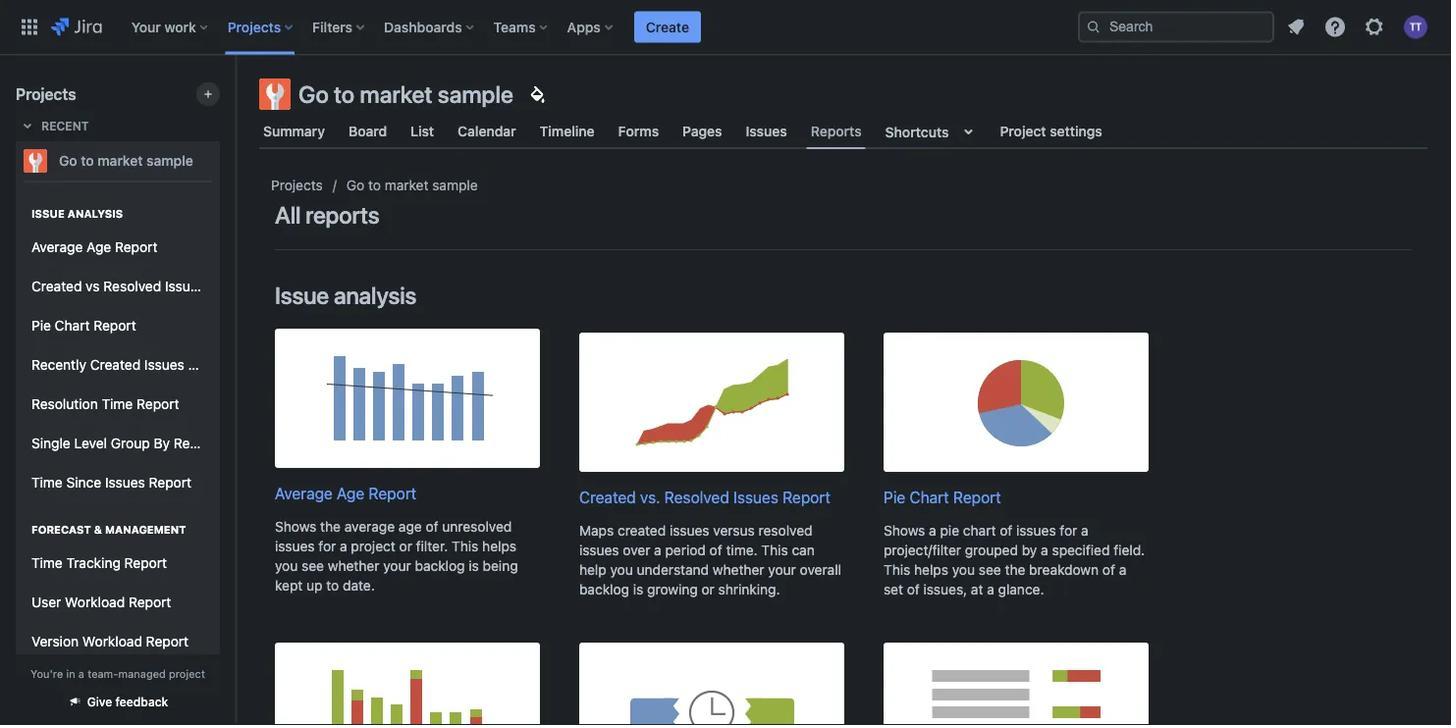 Task type: vqa. For each thing, say whether or not it's contained in the screenshot.
Pie to the left
yes



Task type: locate. For each thing, give the bounding box(es) containing it.
2 vertical spatial sample
[[432, 177, 478, 194]]

1 horizontal spatial the
[[1005, 562, 1026, 578]]

to right up
[[326, 578, 339, 594]]

age up average
[[337, 485, 365, 503]]

average age report up vs
[[31, 239, 158, 255]]

issue analysis up vs
[[31, 208, 123, 221]]

helps inside the shows the average age of unresolved issues for a project or filter. this helps you see whether your backlog is being kept up to date.
[[482, 539, 517, 555]]

created up maps
[[580, 489, 636, 507]]

pie chart report up pie
[[884, 489, 1002, 507]]

dashboards
[[384, 19, 462, 35]]

1 horizontal spatial is
[[633, 582, 644, 598]]

average age report up average
[[275, 485, 417, 503]]

of
[[426, 519, 439, 535], [1000, 523, 1013, 539], [710, 543, 723, 559], [1103, 562, 1116, 578], [907, 582, 920, 598]]

versus
[[714, 523, 755, 539]]

0 horizontal spatial issue analysis
[[31, 208, 123, 221]]

resolution
[[31, 396, 98, 413]]

shows up project/filter
[[884, 523, 926, 539]]

time.
[[726, 543, 758, 559]]

shows inside shows a pie chart of issues for a project/filter grouped by a specified field. this helps you see the breakdown of a set of issues, at a glance.
[[884, 523, 926, 539]]

is left the growing
[[633, 582, 644, 598]]

1 horizontal spatial shows
[[884, 523, 926, 539]]

0 horizontal spatial is
[[469, 558, 479, 574]]

0 horizontal spatial average
[[31, 239, 83, 255]]

workload for user
[[65, 595, 125, 611]]

projects inside projects popup button
[[228, 19, 281, 35]]

group
[[24, 181, 251, 726], [24, 187, 251, 509], [24, 503, 212, 668]]

time down forecast
[[31, 556, 63, 572]]

single level group by report
[[31, 436, 216, 452]]

1 vertical spatial chart
[[910, 489, 950, 507]]

0 vertical spatial is
[[469, 558, 479, 574]]

chart up pie
[[910, 489, 950, 507]]

issues right pages on the left of page
[[746, 123, 788, 139]]

created left vs
[[31, 279, 82, 295]]

1 vertical spatial go
[[59, 153, 77, 169]]

go up summary
[[299, 81, 329, 108]]

2 vertical spatial time
[[31, 556, 63, 572]]

1 vertical spatial analysis
[[334, 282, 417, 309]]

created vs resolved issues report link
[[24, 267, 251, 306]]

workload up you're in a team-managed project
[[82, 634, 142, 650]]

of inside maps created issues versus resolved issues over a period of time. this can help you understand whether your overall backlog is growing or shrinking.
[[710, 543, 723, 559]]

time left the since on the left bottom of the page
[[31, 475, 63, 491]]

your inside the shows the average age of unresolved issues for a project or filter. this helps you see whether your backlog is being kept up to date.
[[383, 558, 411, 574]]

0 horizontal spatial your
[[383, 558, 411, 574]]

project settings
[[1000, 123, 1103, 139]]

sample up calendar
[[438, 81, 514, 108]]

tab list
[[248, 114, 1440, 149]]

pie up project/filter
[[884, 489, 906, 507]]

0 horizontal spatial pie chart report
[[31, 318, 136, 334]]

calendar link
[[454, 114, 520, 149]]

0 vertical spatial chart
[[55, 318, 90, 334]]

your down age at the bottom
[[383, 558, 411, 574]]

maps created issues versus resolved issues over a period of time. this can help you understand whether your overall backlog is growing or shrinking.
[[580, 523, 842, 598]]

feedback
[[115, 696, 168, 710]]

user
[[31, 595, 61, 611]]

issues right vs
[[165, 279, 205, 295]]

1 horizontal spatial helps
[[915, 562, 949, 578]]

0 horizontal spatial the
[[320, 519, 341, 535]]

is left the being
[[469, 558, 479, 574]]

shows up "kept"
[[275, 519, 317, 535]]

2 vertical spatial market
[[385, 177, 429, 194]]

average age report
[[31, 239, 158, 255], [275, 485, 417, 503]]

shows for pie
[[884, 523, 926, 539]]

0 vertical spatial helps
[[482, 539, 517, 555]]

1 vertical spatial workload
[[82, 634, 142, 650]]

sidebar navigation image
[[214, 79, 257, 118]]

apps button
[[562, 11, 621, 43]]

shows inside the shows the average age of unresolved issues for a project or filter. this helps you see whether your backlog is being kept up to date.
[[275, 519, 317, 535]]

all reports
[[275, 201, 380, 229]]

you inside maps created issues versus resolved issues over a period of time. this can help you understand whether your overall backlog is growing or shrinking.
[[610, 562, 633, 578]]

1 horizontal spatial go
[[299, 81, 329, 108]]

whether down 'time.'
[[713, 562, 765, 578]]

backlog inside the shows the average age of unresolved issues for a project or filter. this helps you see whether your backlog is being kept up to date.
[[415, 558, 465, 574]]

your
[[131, 19, 161, 35]]

issues inside recently created issues report link
[[144, 357, 184, 373]]

set background color image
[[525, 83, 549, 106]]

1 horizontal spatial analysis
[[334, 282, 417, 309]]

see down grouped
[[979, 562, 1002, 578]]

helps inside shows a pie chart of issues for a project/filter grouped by a specified field. this helps you see the breakdown of a set of issues, at a glance.
[[915, 562, 949, 578]]

created
[[31, 279, 82, 295], [90, 357, 141, 373], [580, 489, 636, 507]]

average up created vs resolved issues report link at the left of the page
[[31, 239, 83, 255]]

issue analysis inside group
[[31, 208, 123, 221]]

pie chart report down vs
[[31, 318, 136, 334]]

you inside the shows the average age of unresolved issues for a project or filter. this helps you see whether your backlog is being kept up to date.
[[275, 558, 298, 574]]

a down average
[[340, 539, 347, 555]]

go to market sample link down list link on the left of page
[[347, 174, 478, 197]]

0 vertical spatial issue
[[31, 208, 65, 221]]

1 vertical spatial or
[[702, 582, 715, 598]]

3 group from the top
[[24, 503, 212, 668]]

a right over
[[654, 543, 662, 559]]

time up single level group by report link
[[102, 396, 133, 413]]

1 horizontal spatial average
[[275, 485, 333, 503]]

issue down the all
[[275, 282, 329, 309]]

sample left add to starred "image"
[[147, 153, 193, 169]]

0 horizontal spatial age
[[87, 239, 111, 255]]

1 horizontal spatial your
[[768, 562, 796, 578]]

or down age at the bottom
[[399, 539, 412, 555]]

issue inside group
[[31, 208, 65, 221]]

your
[[383, 558, 411, 574], [768, 562, 796, 578]]

0 vertical spatial resolved
[[104, 279, 161, 295]]

the left average
[[320, 519, 341, 535]]

period
[[666, 543, 706, 559]]

you up "kept"
[[275, 558, 298, 574]]

for up specified
[[1060, 523, 1078, 539]]

issues up versus
[[734, 489, 779, 507]]

average inside group
[[31, 239, 83, 255]]

age up vs
[[87, 239, 111, 255]]

this down resolved
[[762, 543, 788, 559]]

help
[[580, 562, 607, 578]]

management
[[105, 524, 186, 537]]

your inside maps created issues versus resolved issues over a period of time. this can help you understand whether your overall backlog is growing or shrinking.
[[768, 562, 796, 578]]

for inside the shows the average age of unresolved issues for a project or filter. this helps you see whether your backlog is being kept up to date.
[[319, 539, 336, 555]]

resolved inside created vs resolved issues report link
[[104, 279, 161, 295]]

help image
[[1324, 15, 1348, 39]]

1 horizontal spatial backlog
[[580, 582, 630, 598]]

age
[[399, 519, 422, 535]]

teams button
[[488, 11, 556, 43]]

average up up
[[275, 485, 333, 503]]

level
[[74, 436, 107, 452]]

filter.
[[416, 539, 448, 555]]

banner containing your work
[[0, 0, 1452, 55]]

projects link
[[271, 174, 323, 197]]

0 horizontal spatial you
[[275, 558, 298, 574]]

create project image
[[200, 86, 216, 102]]

issues up by
[[1017, 523, 1057, 539]]

to up 'reports'
[[368, 177, 381, 194]]

0 horizontal spatial pie
[[31, 318, 51, 334]]

1 horizontal spatial whether
[[713, 562, 765, 578]]

the inside the shows the average age of unresolved issues for a project or filter. this helps you see whether your backlog is being kept up to date.
[[320, 519, 341, 535]]

0 horizontal spatial whether
[[328, 558, 380, 574]]

helps up the being
[[482, 539, 517, 555]]

workload
[[65, 595, 125, 611], [82, 634, 142, 650]]

you're
[[31, 668, 63, 681]]

your down 'can'
[[768, 562, 796, 578]]

issues inside the shows the average age of unresolved issues for a project or filter. this helps you see whether your backlog is being kept up to date.
[[275, 539, 315, 555]]

project
[[351, 539, 396, 555], [169, 668, 205, 681]]

1 horizontal spatial average age report link
[[275, 329, 540, 506]]

0 vertical spatial market
[[360, 81, 433, 108]]

created up resolution time report link
[[90, 357, 141, 373]]

timeline link
[[536, 114, 599, 149]]

0 horizontal spatial pie chart report link
[[24, 306, 212, 346]]

0 horizontal spatial backlog
[[415, 558, 465, 574]]

up
[[307, 578, 323, 594]]

projects up the all
[[271, 177, 323, 194]]

pie
[[31, 318, 51, 334], [884, 489, 906, 507]]

see inside shows a pie chart of issues for a project/filter grouped by a specified field. this helps you see the breakdown of a set of issues, at a glance.
[[979, 562, 1002, 578]]

sample down calendar link
[[432, 177, 478, 194]]

sample
[[438, 81, 514, 108], [147, 153, 193, 169], [432, 177, 478, 194]]

for
[[1060, 523, 1078, 539], [319, 539, 336, 555]]

for up up
[[319, 539, 336, 555]]

of up the filter.
[[426, 519, 439, 535]]

go to market sample down "recent"
[[59, 153, 193, 169]]

projects up 'collapse recent projects' image
[[16, 85, 76, 104]]

issues up "kept"
[[275, 539, 315, 555]]

jira image
[[51, 15, 102, 39], [51, 15, 102, 39]]

2 horizontal spatial go
[[347, 177, 365, 194]]

is inside the shows the average age of unresolved issues for a project or filter. this helps you see whether your backlog is being kept up to date.
[[469, 558, 479, 574]]

or right the growing
[[702, 582, 715, 598]]

resolved right 'vs.'
[[665, 489, 730, 507]]

0 horizontal spatial project
[[169, 668, 205, 681]]

issues up resolution time report link
[[144, 357, 184, 373]]

project right managed
[[169, 668, 205, 681]]

resolved for vs.
[[665, 489, 730, 507]]

recently created issues report link
[[24, 346, 231, 385]]

projects up sidebar navigation image
[[228, 19, 281, 35]]

analysis
[[68, 208, 123, 221], [334, 282, 417, 309]]

Search field
[[1079, 11, 1275, 43]]

helps down project/filter
[[915, 562, 949, 578]]

reports
[[306, 201, 380, 229]]

whether up date.
[[328, 558, 380, 574]]

issues up 'period'
[[670, 523, 710, 539]]

1 vertical spatial average
[[275, 485, 333, 503]]

0 vertical spatial workload
[[65, 595, 125, 611]]

backlog down the help
[[580, 582, 630, 598]]

vs.
[[640, 489, 661, 507]]

a up specified
[[1082, 523, 1089, 539]]

0 vertical spatial average age report
[[31, 239, 158, 255]]

whether inside maps created issues versus resolved issues over a period of time. this can help you understand whether your overall backlog is growing or shrinking.
[[713, 562, 765, 578]]

1 vertical spatial time
[[31, 475, 63, 491]]

version workload report link
[[24, 623, 212, 662]]

issues down single level group by report
[[105, 475, 145, 491]]

issue analysis down 'reports'
[[275, 282, 417, 309]]

0 vertical spatial go to market sample
[[299, 81, 514, 108]]

your work button
[[125, 11, 216, 43]]

created for created vs. resolved issues report
[[580, 489, 636, 507]]

settings image
[[1363, 15, 1387, 39]]

this down unresolved
[[452, 539, 479, 555]]

0 vertical spatial average
[[31, 239, 83, 255]]

1 vertical spatial pie chart report
[[884, 489, 1002, 507]]

chart
[[55, 318, 90, 334], [910, 489, 950, 507]]

0 horizontal spatial for
[[319, 539, 336, 555]]

projects for projects link
[[271, 177, 323, 194]]

issue down "recent"
[[31, 208, 65, 221]]

0 horizontal spatial resolved
[[104, 279, 161, 295]]

to inside the shows the average age of unresolved issues for a project or filter. this helps you see whether your backlog is being kept up to date.
[[326, 578, 339, 594]]

0 vertical spatial or
[[399, 539, 412, 555]]

shrinking.
[[719, 582, 780, 598]]

analysis up vs
[[68, 208, 123, 221]]

forms
[[618, 123, 659, 139]]

go down "recent"
[[59, 153, 77, 169]]

pie chart report link
[[24, 306, 212, 346], [884, 333, 1149, 510]]

1 vertical spatial issue
[[275, 282, 329, 309]]

teams
[[494, 19, 536, 35]]

by
[[1022, 543, 1038, 559]]

1 vertical spatial is
[[633, 582, 644, 598]]

time tracking report
[[31, 556, 167, 572]]

chart up recently
[[55, 318, 90, 334]]

1 vertical spatial issue analysis
[[275, 282, 417, 309]]

1 horizontal spatial chart
[[910, 489, 950, 507]]

0 horizontal spatial average age report
[[31, 239, 158, 255]]

the up glance.
[[1005, 562, 1026, 578]]

to down "recent"
[[81, 153, 94, 169]]

1 horizontal spatial average age report
[[275, 485, 417, 503]]

pie up recently
[[31, 318, 51, 334]]

2 vertical spatial created
[[580, 489, 636, 507]]

go to market sample down list link on the left of page
[[347, 177, 478, 194]]

of left 'time.'
[[710, 543, 723, 559]]

you up the at at the right of the page
[[953, 562, 975, 578]]

1 horizontal spatial project
[[351, 539, 396, 555]]

0 horizontal spatial go to market sample link
[[16, 141, 212, 181]]

1 horizontal spatial for
[[1060, 523, 1078, 539]]

go to market sample link down "recent"
[[16, 141, 212, 181]]

time for since
[[31, 475, 63, 491]]

average age report link
[[24, 228, 212, 267], [275, 329, 540, 506]]

go to market sample
[[299, 81, 514, 108], [59, 153, 193, 169], [347, 177, 478, 194]]

filters
[[313, 19, 353, 35]]

this inside the shows the average age of unresolved issues for a project or filter. this helps you see whether your backlog is being kept up to date.
[[452, 539, 479, 555]]

all
[[275, 201, 301, 229]]

projects
[[228, 19, 281, 35], [16, 85, 76, 104], [271, 177, 323, 194]]

1 vertical spatial pie
[[884, 489, 906, 507]]

0 vertical spatial go
[[299, 81, 329, 108]]

0 horizontal spatial analysis
[[68, 208, 123, 221]]

1 vertical spatial backlog
[[580, 582, 630, 598]]

0 horizontal spatial this
[[452, 539, 479, 555]]

go to market sample up list
[[299, 81, 514, 108]]

1 horizontal spatial pie chart report link
[[884, 333, 1149, 510]]

see up up
[[302, 558, 324, 574]]

2 group from the top
[[24, 187, 251, 509]]

1 horizontal spatial or
[[702, 582, 715, 598]]

1 horizontal spatial age
[[337, 485, 365, 503]]

you for created
[[610, 562, 633, 578]]

banner
[[0, 0, 1452, 55]]

1 vertical spatial helps
[[915, 562, 949, 578]]

0 vertical spatial average age report link
[[24, 228, 212, 267]]

of down field.
[[1103, 562, 1116, 578]]

1 horizontal spatial this
[[762, 543, 788, 559]]

time since issues report link
[[24, 464, 212, 503]]

collapse recent projects image
[[16, 114, 39, 138]]

0 horizontal spatial issue
[[31, 208, 65, 221]]

user workload report link
[[24, 583, 212, 623]]

resolution time report
[[31, 396, 179, 413]]

0 horizontal spatial created
[[31, 279, 82, 295]]

your work
[[131, 19, 196, 35]]

0 vertical spatial backlog
[[415, 558, 465, 574]]

1 horizontal spatial you
[[610, 562, 633, 578]]

analysis down 'reports'
[[334, 282, 417, 309]]

whether inside the shows the average age of unresolved issues for a project or filter. this helps you see whether your backlog is being kept up to date.
[[328, 558, 380, 574]]

backlog down the filter.
[[415, 558, 465, 574]]

recently
[[31, 357, 86, 373]]

this up set
[[884, 562, 911, 578]]

search image
[[1086, 19, 1102, 35]]

of up grouped
[[1000, 523, 1013, 539]]

give
[[87, 696, 112, 710]]

resolved
[[104, 279, 161, 295], [665, 489, 730, 507]]

you down over
[[610, 562, 633, 578]]

set
[[884, 582, 904, 598]]

helps
[[482, 539, 517, 555], [915, 562, 949, 578]]

1 horizontal spatial created
[[90, 357, 141, 373]]

1 vertical spatial the
[[1005, 562, 1026, 578]]

market
[[360, 81, 433, 108], [98, 153, 143, 169], [385, 177, 429, 194]]

0 vertical spatial created
[[31, 279, 82, 295]]

0 horizontal spatial helps
[[482, 539, 517, 555]]

pages link
[[679, 114, 726, 149]]

0 horizontal spatial shows
[[275, 519, 317, 535]]

1 vertical spatial market
[[98, 153, 143, 169]]

projects for projects popup button
[[228, 19, 281, 35]]

1 vertical spatial created
[[90, 357, 141, 373]]

issues inside created vs resolved issues report link
[[165, 279, 205, 295]]

resolved right vs
[[104, 279, 161, 295]]

0 vertical spatial projects
[[228, 19, 281, 35]]

2 vertical spatial projects
[[271, 177, 323, 194]]

go to market sample link
[[16, 141, 212, 181], [347, 174, 478, 197]]

2 horizontal spatial you
[[953, 562, 975, 578]]

project down average
[[351, 539, 396, 555]]

0 vertical spatial issue analysis
[[31, 208, 123, 221]]

the inside shows a pie chart of issues for a project/filter grouped by a specified field. this helps you see the breakdown of a set of issues, at a glance.
[[1005, 562, 1026, 578]]

project
[[1000, 123, 1047, 139]]

resolved inside the created vs. resolved issues report link
[[665, 489, 730, 507]]

the
[[320, 519, 341, 535], [1005, 562, 1026, 578]]

1 vertical spatial projects
[[16, 85, 76, 104]]

create button
[[634, 11, 701, 43]]

you
[[275, 558, 298, 574], [610, 562, 633, 578], [953, 562, 975, 578]]

workload down tracking
[[65, 595, 125, 611]]

0 vertical spatial pie chart report
[[31, 318, 136, 334]]

go up 'reports'
[[347, 177, 365, 194]]



Task type: describe. For each thing, give the bounding box(es) containing it.
1 horizontal spatial go to market sample link
[[347, 174, 478, 197]]

is inside maps created issues versus resolved issues over a period of time. this can help you understand whether your overall backlog is growing or shrinking.
[[633, 582, 644, 598]]

whether for report
[[328, 558, 380, 574]]

kept
[[275, 578, 303, 594]]

understand
[[637, 562, 709, 578]]

or inside maps created issues versus resolved issues over a period of time. this can help you understand whether your overall backlog is growing or shrinking.
[[702, 582, 715, 598]]

shortcuts button
[[882, 114, 985, 149]]

field.
[[1114, 543, 1146, 559]]

project settings link
[[997, 114, 1107, 149]]

add to starred image
[[214, 149, 238, 173]]

average
[[345, 519, 395, 535]]

this inside shows a pie chart of issues for a project/filter grouped by a specified field. this helps you see the breakdown of a set of issues, at a glance.
[[884, 562, 911, 578]]

1 vertical spatial average age report
[[275, 485, 417, 503]]

project/filter
[[884, 543, 962, 559]]

1 vertical spatial sample
[[147, 153, 193, 169]]

to up board
[[334, 81, 355, 108]]

created vs resolved issues report
[[31, 279, 251, 295]]

tab list containing reports
[[248, 114, 1440, 149]]

issues down maps
[[580, 543, 619, 559]]

of right set
[[907, 582, 920, 598]]

pie
[[941, 523, 960, 539]]

team-
[[88, 668, 118, 681]]

user workload report
[[31, 595, 171, 611]]

1 group from the top
[[24, 181, 251, 726]]

created vs. resolved issues report
[[580, 489, 831, 507]]

1 vertical spatial age
[[337, 485, 365, 503]]

0 vertical spatial analysis
[[68, 208, 123, 221]]

single level group by report link
[[24, 424, 216, 464]]

a left pie
[[929, 523, 937, 539]]

a right 'in'
[[78, 668, 84, 681]]

for inside shows a pie chart of issues for a project/filter grouped by a specified field. this helps you see the breakdown of a set of issues, at a glance.
[[1060, 523, 1078, 539]]

list link
[[407, 114, 438, 149]]

create
[[646, 19, 690, 35]]

resolved for vs
[[104, 279, 161, 295]]

summary link
[[259, 114, 329, 149]]

issues inside "issues" link
[[746, 123, 788, 139]]

unresolved
[[442, 519, 512, 535]]

recent
[[41, 119, 89, 133]]

timeline
[[540, 123, 595, 139]]

pages
[[683, 123, 723, 139]]

your for average age report
[[383, 558, 411, 574]]

0 horizontal spatial average age report link
[[24, 228, 212, 267]]

glance.
[[999, 582, 1045, 598]]

since
[[66, 475, 101, 491]]

a down field.
[[1120, 562, 1127, 578]]

a right the at at the right of the page
[[987, 582, 995, 598]]

a inside maps created issues versus resolved issues over a period of time. this can help you understand whether your overall backlog is growing or shrinking.
[[654, 543, 662, 559]]

1 vertical spatial average age report link
[[275, 329, 540, 506]]

shows a pie chart of issues for a project/filter grouped by a specified field. this helps you see the breakdown of a set of issues, at a glance.
[[884, 523, 1146, 598]]

issues inside shows a pie chart of issues for a project/filter grouped by a specified field. this helps you see the breakdown of a set of issues, at a glance.
[[1017, 523, 1057, 539]]

created
[[618, 523, 666, 539]]

of inside the shows the average age of unresolved issues for a project or filter. this helps you see whether your backlog is being kept up to date.
[[426, 519, 439, 535]]

specified
[[1053, 543, 1110, 559]]

time since issues report
[[31, 475, 192, 491]]

forecast & management
[[31, 524, 186, 537]]

you're in a team-managed project
[[31, 668, 205, 681]]

1 horizontal spatial issue analysis
[[275, 282, 417, 309]]

see inside the shows the average age of unresolved issues for a project or filter. this helps you see whether your backlog is being kept up to date.
[[302, 558, 324, 574]]

date.
[[343, 578, 375, 594]]

filters button
[[307, 11, 372, 43]]

shows for average
[[275, 519, 317, 535]]

time tracking report link
[[24, 544, 212, 583]]

board
[[349, 123, 387, 139]]

group containing time tracking report
[[24, 503, 212, 668]]

dashboards button
[[378, 11, 482, 43]]

apps
[[567, 19, 601, 35]]

0 vertical spatial time
[[102, 396, 133, 413]]

1 vertical spatial go to market sample
[[59, 153, 193, 169]]

can
[[792, 543, 815, 559]]

notifications image
[[1285, 15, 1308, 39]]

forecast
[[31, 524, 91, 537]]

over
[[623, 543, 651, 559]]

project inside the shows the average age of unresolved issues for a project or filter. this helps you see whether your backlog is being kept up to date.
[[351, 539, 396, 555]]

you inside shows a pie chart of issues for a project/filter grouped by a specified field. this helps you see the breakdown of a set of issues, at a glance.
[[953, 562, 975, 578]]

&
[[94, 524, 102, 537]]

resolution time report link
[[24, 385, 212, 424]]

calendar
[[458, 123, 516, 139]]

appswitcher icon image
[[18, 15, 41, 39]]

1 vertical spatial project
[[169, 668, 205, 681]]

at
[[971, 582, 984, 598]]

projects button
[[222, 11, 301, 43]]

shows the average age of unresolved issues for a project or filter. this helps you see whether your backlog is being kept up to date.
[[275, 519, 518, 594]]

0 vertical spatial sample
[[438, 81, 514, 108]]

shortcuts
[[886, 124, 949, 140]]

created vs. resolved issues report link
[[580, 333, 845, 510]]

by
[[154, 436, 170, 452]]

maps
[[580, 523, 614, 539]]

created for created vs resolved issues report
[[31, 279, 82, 295]]

overall
[[800, 562, 842, 578]]

work
[[164, 19, 196, 35]]

reports
[[811, 123, 862, 139]]

0 horizontal spatial go
[[59, 153, 77, 169]]

being
[[483, 558, 518, 574]]

primary element
[[12, 0, 1079, 55]]

1 horizontal spatial issue
[[275, 282, 329, 309]]

a inside the shows the average age of unresolved issues for a project or filter. this helps you see whether your backlog is being kept up to date.
[[340, 539, 347, 555]]

or inside the shows the average age of unresolved issues for a project or filter. this helps you see whether your backlog is being kept up to date.
[[399, 539, 412, 555]]

resolved
[[759, 523, 813, 539]]

issues inside the created vs. resolved issues report link
[[734, 489, 779, 507]]

version
[[31, 634, 79, 650]]

your profile and settings image
[[1405, 15, 1428, 39]]

your for created vs. resolved issues report
[[768, 562, 796, 578]]

2 vertical spatial go to market sample
[[347, 177, 478, 194]]

you for average
[[275, 558, 298, 574]]

a right by
[[1041, 543, 1049, 559]]

issues inside 'time since issues report' link
[[105, 475, 145, 491]]

recently created issues report
[[31, 357, 231, 373]]

grouped
[[965, 543, 1019, 559]]

growing
[[647, 582, 698, 598]]

tracking
[[66, 556, 121, 572]]

forms link
[[615, 114, 663, 149]]

group
[[111, 436, 150, 452]]

vs
[[86, 279, 100, 295]]

breakdown
[[1030, 562, 1099, 578]]

settings
[[1050, 123, 1103, 139]]

chart
[[963, 523, 996, 539]]

backlog inside maps created issues versus resolved issues over a period of time. this can help you understand whether your overall backlog is growing or shrinking.
[[580, 582, 630, 598]]

workload for version
[[82, 634, 142, 650]]

list
[[411, 123, 434, 139]]

in
[[66, 668, 75, 681]]

version workload report
[[31, 634, 189, 650]]

board link
[[345, 114, 391, 149]]

time for tracking
[[31, 556, 63, 572]]

this inside maps created issues versus resolved issues over a period of time. this can help you understand whether your overall backlog is growing or shrinking.
[[762, 543, 788, 559]]

whether for resolved
[[713, 562, 765, 578]]



